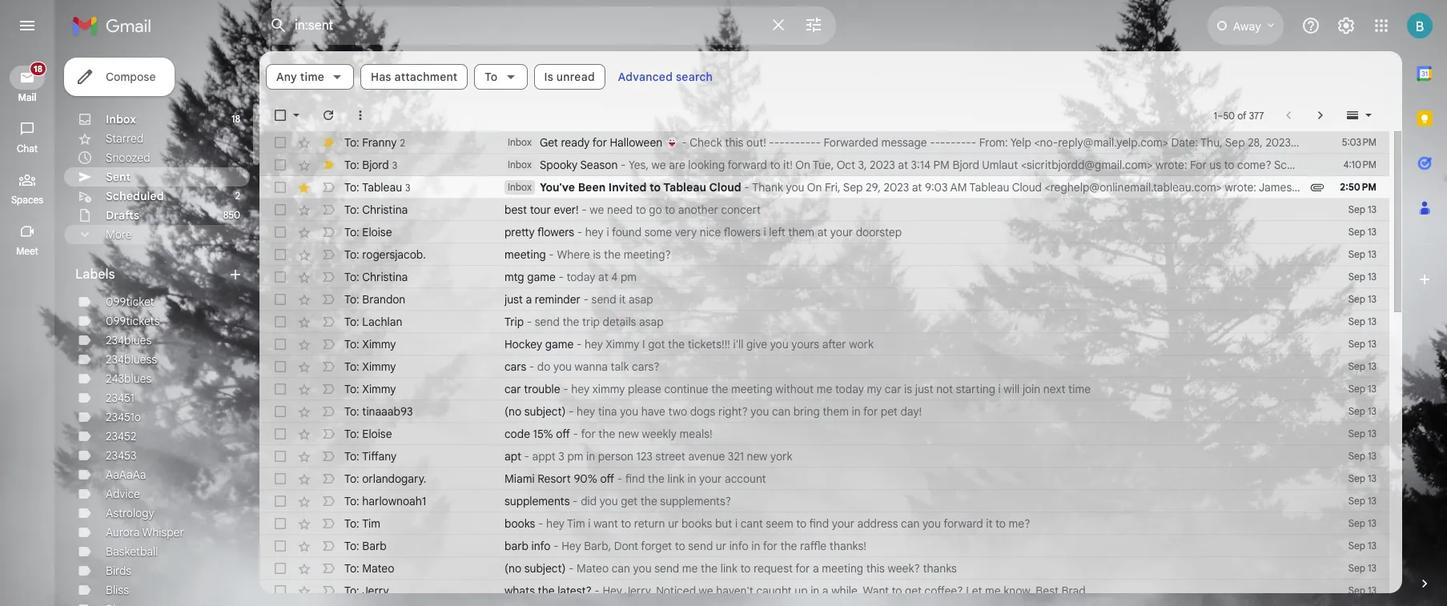 Task type: locate. For each thing, give the bounding box(es) containing it.
ximmy for cars - do you wanna talk cars?
[[362, 360, 396, 374]]

1 vertical spatial eloise
[[362, 427, 392, 441]]

0 vertical spatial am
[[1334, 135, 1351, 150]]

13 for car trouble - hey ximmy please continue the meeting without me today my car is just not starting i will join next time
[[1369, 383, 1377, 395]]

want
[[594, 517, 618, 531]]

0 vertical spatial to: christina
[[345, 203, 408, 217]]

234blues link
[[106, 333, 152, 348]]

2 inside to: franny 2
[[400, 137, 405, 149]]

them right left
[[789, 225, 815, 240]]

support image
[[1302, 16, 1321, 35]]

ready up spooky
[[561, 135, 590, 150]]

christina for mtg game
[[362, 270, 408, 284]]

0 horizontal spatial just
[[505, 292, 523, 307]]

to: for miami resort 90% off - find the link in your account
[[345, 472, 360, 486]]

sep 13 for hockey game - hey ximmy i got the tickets!!! i'll give you yours after work
[[1349, 338, 1377, 350]]

11 13 from the top
[[1369, 428, 1377, 440]]

7 to: from the top
[[345, 270, 360, 284]]

main menu image
[[18, 16, 37, 35]]

0 vertical spatial 2
[[400, 137, 405, 149]]

new right the 321
[[747, 449, 768, 464]]

8 sep 13 from the top
[[1349, 361, 1377, 373]]

sep for car trouble - hey ximmy please continue the meeting without me today my car is just not starting i will join next time
[[1349, 383, 1366, 395]]

Search in mail search field
[[260, 6, 836, 45]]

just left not
[[916, 382, 934, 397]]

3 to: ximmy from the top
[[345, 382, 396, 397]]

yelp
[[1011, 135, 1032, 150]]

2023 right the 3,
[[870, 158, 896, 172]]

1 vertical spatial them
[[823, 405, 849, 419]]

21 to: from the top
[[345, 584, 360, 599]]

sep 13 for miami resort 90% off - find the link in your account
[[1349, 473, 1377, 485]]

2 cloud from the left
[[1012, 180, 1042, 195]]

cars
[[505, 360, 527, 374]]

13 for whats the latest? - hey jerry, noticed we haven't caught up in a while. want to get coffee? let me know. best brad
[[1369, 585, 1377, 597]]

3 sep 13 from the top
[[1349, 248, 1377, 260]]

to: ximmy for cars
[[345, 360, 396, 374]]

2 to: ximmy from the top
[[345, 360, 396, 374]]

meeting - where is the meeting?
[[505, 248, 671, 262]]

1 vertical spatial to: christina
[[345, 270, 408, 284]]

2 13 from the top
[[1369, 226, 1377, 238]]

tableau down umlaut
[[970, 180, 1010, 195]]

2 ready from the left
[[1419, 135, 1448, 150]]

16 to: from the top
[[345, 472, 360, 486]]

hey left tina
[[577, 405, 595, 419]]

mail
[[18, 91, 37, 103]]

0 horizontal spatial 18
[[34, 63, 42, 75]]

1 horizontal spatial flowers
[[724, 225, 761, 240]]

hey up wanna
[[585, 337, 603, 352]]

code
[[505, 427, 530, 441]]

forward up "thanks"
[[944, 517, 984, 531]]

you've
[[540, 180, 575, 195]]

11 to: from the top
[[345, 360, 360, 374]]

0 horizontal spatial new
[[618, 427, 639, 441]]

15 sep 13 from the top
[[1349, 518, 1377, 530]]

(no subject) - mateo can you send me the link to request for a meeting this week? thanks
[[505, 562, 957, 576]]

14 sep 13 from the top
[[1349, 495, 1377, 507]]

(no for (no subject) - mateo can you send me the link to request for a meeting this week? thanks
[[505, 562, 522, 576]]

1 vertical spatial link
[[721, 562, 738, 576]]

main content containing any time
[[260, 51, 1448, 607]]

send up noticed
[[655, 562, 680, 576]]

asap for just a reminder - send it asap
[[629, 292, 654, 307]]

16 13 from the top
[[1369, 540, 1377, 552]]

am right the 9:03
[[951, 180, 968, 195]]

18 13 from the top
[[1369, 585, 1377, 597]]

0 vertical spatial (no
[[505, 405, 522, 419]]

forward down out!
[[728, 158, 768, 172]]

0 horizontal spatial meeting
[[505, 248, 546, 262]]

4 to: from the top
[[345, 203, 360, 217]]

1 horizontal spatial link
[[721, 562, 738, 576]]

0 horizontal spatial time
[[300, 70, 325, 84]]

street
[[656, 449, 686, 464]]

asap for trip - send the trip details asap
[[639, 315, 664, 329]]

get ready for halloween
[[540, 135, 666, 150]]

to: for supplements - did you get the supplements?
[[345, 494, 360, 509]]

850
[[223, 209, 240, 221]]

16 sep 13 from the top
[[1349, 540, 1377, 552]]

0 horizontal spatial join
[[1023, 382, 1041, 397]]

to: christina for mtg
[[345, 270, 408, 284]]

5 sep 13 from the top
[[1349, 293, 1377, 305]]

1 vertical spatial 2023
[[870, 158, 896, 172]]

5 13 from the top
[[1369, 293, 1377, 305]]

1 vertical spatial me
[[683, 562, 698, 576]]

game for hockey game
[[545, 337, 574, 352]]

bjord right pm
[[953, 158, 980, 172]]

1 vertical spatial meeting
[[731, 382, 773, 397]]

hey left jerry,
[[603, 584, 622, 599]]

meet
[[16, 245, 38, 257]]

time
[[300, 70, 325, 84], [1069, 382, 1091, 397]]

1 horizontal spatial them
[[823, 405, 849, 419]]

date:
[[1172, 135, 1199, 150]]

subject) for hey
[[525, 405, 566, 419]]

to: for code 15% off - for the new weekly meals!
[[345, 427, 360, 441]]

1 subject) from the top
[[525, 405, 566, 419]]

1 vertical spatial 18
[[232, 113, 240, 125]]

1 vertical spatial christina
[[362, 270, 408, 284]]

eloise
[[362, 225, 392, 240], [362, 427, 392, 441]]

did
[[581, 494, 597, 509]]

sep
[[1226, 135, 1246, 150], [843, 180, 863, 195], [1349, 204, 1366, 216], [1349, 226, 1366, 238], [1349, 248, 1366, 260], [1349, 271, 1366, 283], [1349, 293, 1366, 305], [1349, 316, 1366, 328], [1349, 338, 1366, 350], [1349, 361, 1366, 373], [1349, 383, 1366, 395], [1349, 405, 1366, 417], [1349, 428, 1366, 440], [1349, 450, 1366, 462], [1349, 473, 1366, 485], [1349, 495, 1366, 507], [1349, 518, 1366, 530], [1349, 540, 1366, 552], [1349, 562, 1366, 574], [1349, 585, 1366, 597]]

6 13 from the top
[[1369, 316, 1377, 328]]

1 get from the left
[[540, 135, 558, 150]]

sep 13 for meeting - where is the meeting?
[[1349, 248, 1377, 260]]

is left the that
[[1337, 158, 1345, 172]]

eloise for pretty flowers
[[362, 225, 392, 240]]

0 vertical spatial is
[[1337, 158, 1345, 172]]

sep for mtg game - today at 4 pm
[[1349, 271, 1366, 283]]

0 vertical spatial off
[[556, 427, 570, 441]]

1 horizontal spatial ready
[[1419, 135, 1448, 150]]

0 vertical spatial to: eloise
[[345, 225, 392, 240]]

send
[[592, 292, 617, 307], [535, 315, 560, 329], [688, 539, 713, 554], [655, 562, 680, 576]]

10 13 from the top
[[1369, 405, 1377, 417]]

that
[[1348, 158, 1368, 172]]

can down dont
[[612, 562, 631, 576]]

13 for trip - send the trip details asap
[[1369, 316, 1377, 328]]

it left me? in the right bottom of the page
[[987, 517, 993, 531]]

13 13 from the top
[[1369, 473, 1377, 485]]

tab list
[[1403, 51, 1448, 549]]

caught
[[757, 584, 792, 599]]

has
[[1343, 180, 1361, 195]]

0 horizontal spatial info
[[532, 539, 551, 554]]

your down avenue
[[700, 472, 722, 486]]

find down '123'
[[625, 472, 645, 486]]

a left while. at right
[[823, 584, 829, 599]]

1 vertical spatial off
[[600, 472, 615, 486]]

2023 right 29, on the top right of page
[[884, 180, 910, 195]]

3 to: from the top
[[345, 180, 360, 194]]

toggle split pane mode image
[[1345, 107, 1361, 123]]

row
[[260, 131, 1448, 154], [260, 154, 1448, 176], [260, 176, 1448, 199], [260, 199, 1390, 221], [260, 221, 1390, 244], [260, 244, 1390, 266], [260, 266, 1390, 288], [260, 288, 1390, 311], [260, 311, 1390, 333], [260, 333, 1390, 356], [260, 356, 1390, 378], [260, 378, 1390, 401], [260, 401, 1390, 423], [260, 423, 1390, 445], [260, 445, 1390, 468], [260, 468, 1390, 490], [260, 490, 1390, 513], [260, 513, 1390, 535], [260, 535, 1390, 558], [260, 558, 1390, 580], [260, 580, 1390, 603]]

0 horizontal spatial car
[[505, 382, 521, 397]]

ximmy for car trouble - hey ximmy please continue the meeting without me today my car is just not starting i will join next time
[[362, 382, 396, 397]]

tinaaab93
[[362, 405, 413, 419]]

20 row from the top
[[260, 558, 1390, 580]]

14 to: from the top
[[345, 427, 360, 441]]

to:
[[345, 135, 360, 149], [345, 157, 360, 172], [345, 180, 360, 194], [345, 203, 360, 217], [345, 225, 360, 240], [345, 248, 360, 262], [345, 270, 360, 284], [345, 292, 360, 307], [345, 315, 360, 329], [345, 337, 360, 352], [345, 360, 360, 374], [345, 382, 360, 397], [345, 405, 360, 419], [345, 427, 360, 441], [345, 449, 360, 464], [345, 472, 360, 486], [345, 494, 360, 509], [345, 517, 360, 531], [345, 539, 360, 554], [345, 562, 360, 576], [345, 584, 360, 599]]

13 sep 13 from the top
[[1349, 473, 1377, 485]]

info up (no subject) - mateo can you send me the link to request for a meeting this week? thanks at the bottom
[[730, 539, 749, 554]]

main content
[[260, 51, 1448, 607]]

time inside the any time dropdown button
[[300, 70, 325, 84]]

9 13 from the top
[[1369, 383, 1377, 395]]

drafts link
[[106, 208, 140, 223]]

sep for cars - do you wanna talk cars?
[[1349, 361, 1366, 373]]

4:10 pm
[[1344, 159, 1377, 171]]

you right tina
[[620, 405, 639, 419]]

234bluess link
[[106, 353, 157, 367]]

cloud
[[709, 180, 742, 195], [1012, 180, 1042, 195]]

2 christina from the top
[[362, 270, 408, 284]]

2 to: from the top
[[345, 157, 360, 172]]

0 horizontal spatial flowers
[[538, 225, 575, 240]]

sep 13 for whats the latest? - hey jerry, noticed we haven't caught up in a while. want to get coffee? let me know. best brad
[[1349, 585, 1377, 597]]

12 row from the top
[[260, 378, 1390, 401]]

18 sep 13 from the top
[[1349, 585, 1377, 597]]

2023 right '28,'
[[1266, 135, 1292, 150]]

10 to: from the top
[[345, 337, 360, 352]]

2 to: christina from the top
[[345, 270, 408, 284]]

join right will
[[1023, 382, 1041, 397]]

1 christina from the top
[[362, 203, 408, 217]]

2 vertical spatial we
[[699, 584, 714, 599]]

099tickets
[[106, 314, 160, 329]]

i left want
[[588, 517, 591, 531]]

1 horizontal spatial get
[[1398, 135, 1416, 150]]

7 13 from the top
[[1369, 338, 1377, 350]]

hey for hey ximmy please continue the meeting without me today my car is just not starting i will join next time
[[571, 382, 590, 397]]

1 horizontal spatial tue,
[[1416, 158, 1437, 172]]

13 for (no subject) - mateo can you send me the link to request for a meeting this week? thanks
[[1369, 562, 1377, 574]]

can left bring
[[772, 405, 791, 419]]

mtg game - today at 4 pm
[[505, 270, 637, 284]]

1 13 from the top
[[1369, 204, 1377, 216]]

0 horizontal spatial ready
[[561, 135, 590, 150]]

me down barb info - hey barb, dont forget to send ur info in for the raffle thanks!
[[683, 562, 698, 576]]

forwarded
[[824, 135, 879, 150]]

to: for barb info - hey barb, dont forget to send ur info in for the raffle thanks!
[[345, 539, 360, 554]]

2 vertical spatial me
[[986, 584, 1001, 599]]

1 horizontal spatial ur
[[716, 539, 727, 554]]

asap up details
[[629, 292, 654, 307]]

the down seem
[[781, 539, 798, 554]]

(no subject) - hey tina you have two dogs right? you can bring them in for pet day!
[[505, 405, 922, 419]]

hey for hey ximmy i got the tickets!!! i'll give you yours after work
[[585, 337, 603, 352]]

<sicritbjordd@gmail.com>
[[1022, 158, 1153, 172]]

1 horizontal spatial 18
[[232, 113, 240, 125]]

13 for apt - appt 3 pm in person 123 street avenue 321 new york
[[1369, 450, 1377, 462]]

0 vertical spatial new
[[618, 427, 639, 441]]

subject)
[[525, 405, 566, 419], [525, 562, 566, 576]]

0 vertical spatial me
[[817, 382, 833, 397]]

1 vertical spatial today
[[836, 382, 864, 397]]

13 to: from the top
[[345, 405, 360, 419]]

off
[[556, 427, 570, 441], [600, 472, 615, 486]]

0 vertical spatial get
[[621, 494, 638, 509]]

aaaaaa link
[[106, 468, 146, 482]]

i right "but"
[[735, 517, 738, 531]]

trip
[[583, 315, 600, 329]]

3 right the appt
[[559, 449, 565, 464]]

mateo up jerry
[[362, 562, 395, 576]]

28,
[[1248, 135, 1263, 150]]

to: christina down to: tableau 3
[[345, 203, 408, 217]]

17 to: from the top
[[345, 494, 360, 509]]

0 horizontal spatial off
[[556, 427, 570, 441]]

whisper
[[142, 526, 184, 540]]

dont
[[614, 539, 639, 554]]

more image
[[353, 107, 369, 123]]

2 info from the left
[[730, 539, 749, 554]]

14 13 from the top
[[1369, 495, 1377, 507]]

1 to: ximmy from the top
[[345, 337, 396, 352]]

details
[[603, 315, 636, 329]]

compose button
[[64, 58, 175, 96]]

at left the "11:44"
[[1294, 135, 1305, 150]]

ur right return
[[668, 517, 679, 531]]

sep 13 for trip - send the trip details asap
[[1349, 316, 1377, 328]]

eloise up to: rogersjacob.
[[362, 225, 392, 240]]

1 to: from the top
[[345, 135, 360, 149]]

6 to: from the top
[[345, 248, 360, 262]]

0 vertical spatial it
[[619, 292, 626, 307]]

meeting down pretty
[[505, 248, 546, 262]]

navigation
[[0, 51, 56, 607]]

hey for hey tina you have two dogs right? you can bring them in for pet day!
[[577, 405, 595, 419]]

to: barb
[[345, 539, 387, 554]]

3 inside to: tableau 3
[[406, 181, 411, 193]]

you right right?
[[751, 405, 769, 419]]

sep 13 for apt - appt 3 pm in person 123 street avenue 321 new york
[[1349, 450, 1377, 462]]

12 to: from the top
[[345, 382, 360, 397]]

mateo down barb,
[[577, 562, 609, 576]]

sep for books - hey tim i want to return ur books but i cant seem to find your address can you forward it to me?
[[1349, 518, 1366, 530]]

0 horizontal spatial it
[[619, 292, 626, 307]]

hey down the supplements
[[546, 517, 565, 531]]

reminder
[[535, 292, 581, 307]]

3
[[392, 159, 398, 171], [406, 181, 411, 193], [559, 449, 565, 464]]

2 vertical spatial to: ximmy
[[345, 382, 396, 397]]

sep 13 for mtg game - today at 4 pm
[[1349, 271, 1377, 283]]

2 books from the left
[[682, 517, 713, 531]]

1 vertical spatial subject)
[[525, 562, 566, 576]]

2 car from the left
[[885, 382, 902, 397]]

just up trip
[[505, 292, 523, 307]]

can right address
[[901, 517, 920, 531]]

meeting up right?
[[731, 382, 773, 397]]

flowers down "concert"
[[724, 225, 761, 240]]

1 horizontal spatial is
[[905, 382, 913, 397]]

meeting?
[[624, 248, 671, 262]]

1 to: christina from the top
[[345, 203, 408, 217]]

books up barb
[[505, 517, 536, 531]]

0 vertical spatial join
[[1435, 180, 1448, 195]]

off right 90%
[[600, 472, 615, 486]]

sep for supplements - did you get the supplements?
[[1349, 495, 1366, 507]]

9 to: from the top
[[345, 315, 360, 329]]

car down cars
[[505, 382, 521, 397]]

pm right 4
[[621, 270, 637, 284]]

ximmy for hockey game - hey ximmy i got the tickets!!! i'll give you yours after work
[[362, 337, 396, 352]]

3 inside to: bjord 3
[[392, 159, 398, 171]]

labels
[[75, 267, 115, 283]]

0 vertical spatial asap
[[629, 292, 654, 307]]

12 sep 13 from the top
[[1349, 450, 1377, 462]]

hey
[[562, 539, 581, 554], [603, 584, 622, 599]]

go
[[649, 203, 662, 217]]

ready up se
[[1419, 135, 1448, 150]]

13 for hockey game - hey ximmy i got the tickets!!! i'll give you yours after work
[[1369, 338, 1377, 350]]

19 to: from the top
[[345, 539, 360, 554]]

1 vertical spatial just
[[916, 382, 934, 397]]

17 13 from the top
[[1369, 562, 1377, 574]]

is right where
[[593, 248, 601, 262]]

off right 15%
[[556, 427, 570, 441]]

0 horizontal spatial tue,
[[813, 158, 834, 172]]

2 subject) from the top
[[525, 562, 566, 576]]

0 horizontal spatial get
[[540, 135, 558, 150]]

peterson
[[1296, 180, 1341, 195]]

more
[[106, 228, 132, 242]]

17 sep 13 from the top
[[1349, 562, 1377, 574]]

to
[[485, 70, 498, 84]]

5 to: from the top
[[345, 225, 360, 240]]

0 vertical spatial them
[[789, 225, 815, 240]]

sep 13 for code 15% off - for the new weekly meals!
[[1349, 428, 1377, 440]]

None checkbox
[[272, 202, 288, 218], [272, 314, 288, 330], [272, 337, 288, 353], [272, 381, 288, 397], [272, 404, 288, 420], [272, 516, 288, 532], [272, 538, 288, 554], [272, 202, 288, 218], [272, 314, 288, 330], [272, 337, 288, 353], [272, 381, 288, 397], [272, 404, 288, 420], [272, 516, 288, 532], [272, 538, 288, 554]]

asap
[[629, 292, 654, 307], [639, 315, 664, 329]]

hey
[[586, 225, 604, 240], [585, 337, 603, 352], [571, 382, 590, 397], [577, 405, 595, 419], [546, 517, 565, 531]]

aurora
[[106, 526, 140, 540]]

0 vertical spatial forward
[[728, 158, 768, 172]]

compose
[[106, 70, 156, 84]]

0 vertical spatial 3
[[392, 159, 398, 171]]

0 vertical spatial can
[[772, 405, 791, 419]]

sep 13 for books - hey tim i want to return ur books but i cant seem to find your address can you forward it to me?
[[1349, 518, 1377, 530]]

cloud up "concert"
[[709, 180, 742, 195]]

0 vertical spatial time
[[300, 70, 325, 84]]

to: for books - hey tim i want to return ur books but i cant seem to find your address can you forward it to me?
[[345, 517, 360, 531]]

0 horizontal spatial we
[[590, 203, 604, 217]]

13 for just a reminder - send it asap
[[1369, 293, 1377, 305]]

wrote: down date:
[[1156, 158, 1188, 172]]

is up day!
[[905, 382, 913, 397]]

099ticket
[[106, 295, 154, 309]]

tickets!!!
[[688, 337, 731, 352]]

11 sep 13 from the top
[[1349, 428, 1377, 440]]

me up bring
[[817, 382, 833, 397]]

at left 4
[[599, 270, 609, 284]]

23453 link
[[106, 449, 137, 463]]

to: eloise up to: tiffany
[[345, 427, 392, 441]]

new
[[618, 427, 639, 441], [747, 449, 768, 464]]

4 sep 13 from the top
[[1349, 271, 1377, 283]]

1 vertical spatial your
[[700, 472, 722, 486]]

1 row from the top
[[260, 131, 1448, 154]]

right?
[[719, 405, 748, 419]]

we left the are
[[652, 158, 666, 172]]

None checkbox
[[272, 107, 288, 123], [272, 135, 288, 151], [272, 157, 288, 173], [272, 179, 288, 195], [272, 224, 288, 240], [272, 247, 288, 263], [272, 269, 288, 285], [272, 292, 288, 308], [272, 359, 288, 375], [272, 426, 288, 442], [272, 449, 288, 465], [272, 471, 288, 487], [272, 494, 288, 510], [272, 561, 288, 577], [272, 583, 288, 599], [272, 107, 288, 123], [272, 135, 288, 151], [272, 157, 288, 173], [272, 179, 288, 195], [272, 224, 288, 240], [272, 247, 288, 263], [272, 269, 288, 285], [272, 292, 288, 308], [272, 359, 288, 375], [272, 426, 288, 442], [272, 449, 288, 465], [272, 471, 288, 487], [272, 494, 288, 510], [272, 561, 288, 577], [272, 583, 288, 599]]

sep 13 for barb info - hey barb, dont forget to send ur info in for the raffle thanks!
[[1349, 540, 1377, 552]]

2 horizontal spatial 3
[[559, 449, 565, 464]]

for up up
[[796, 562, 810, 576]]

18 to: from the top
[[345, 517, 360, 531]]

3 row from the top
[[260, 176, 1448, 199]]

1 to: eloise from the top
[[345, 225, 392, 240]]

resort
[[538, 472, 571, 486]]

20 to: from the top
[[345, 562, 360, 576]]

can
[[772, 405, 791, 419], [901, 517, 920, 531], [612, 562, 631, 576]]

to: franny 2
[[345, 135, 405, 149]]

link up haven't
[[721, 562, 738, 576]]

1 vertical spatial forward
[[944, 517, 984, 531]]

to: ximmy for car trouble
[[345, 382, 396, 397]]

1 horizontal spatial this
[[867, 562, 885, 576]]

reply@mail.yelp.com>
[[1059, 135, 1169, 150]]

to
[[770, 158, 781, 172], [1225, 158, 1235, 172], [650, 180, 661, 195], [1422, 180, 1432, 195], [636, 203, 646, 217], [665, 203, 676, 217], [621, 517, 632, 531], [797, 517, 807, 531], [996, 517, 1006, 531], [675, 539, 686, 554], [741, 562, 751, 576], [892, 584, 903, 599]]

15 13 from the top
[[1369, 518, 1377, 530]]

sep for whats the latest? - hey jerry, noticed we haven't caught up in a while. want to get coffee? let me know. best brad
[[1349, 585, 1366, 597]]

older image
[[1313, 107, 1329, 123]]

meet heading
[[0, 245, 54, 258]]

9 sep 13 from the top
[[1349, 383, 1377, 395]]

1 vertical spatial 3
[[406, 181, 411, 193]]

6 sep 13 from the top
[[1349, 316, 1377, 328]]

labels heading
[[75, 267, 228, 283]]

to: eloise up to: rogersjacob.
[[345, 225, 392, 240]]

10 sep 13 from the top
[[1349, 405, 1377, 417]]

game up do on the bottom left of the page
[[545, 337, 574, 352]]

to: mateo
[[345, 562, 395, 576]]

2 horizontal spatial meeting
[[822, 562, 864, 576]]

1 vertical spatial is
[[593, 248, 601, 262]]

hey for hey i found some very nice flowers i left them at your doorstep
[[586, 225, 604, 240]]

flowers down ever!
[[538, 225, 575, 240]]

0 vertical spatial ur
[[668, 517, 679, 531]]

tim up barb
[[362, 517, 381, 531]]

return
[[634, 517, 665, 531]]

12 13 from the top
[[1369, 450, 1377, 462]]

subject) up 15%
[[525, 405, 566, 419]]

in right up
[[811, 584, 820, 599]]

3 down franny
[[392, 159, 398, 171]]

send down 4
[[592, 292, 617, 307]]

me right "let" at right
[[986, 584, 1001, 599]]

13 for best tour ever! - we need to go to another concert
[[1369, 204, 1377, 216]]

8 13 from the top
[[1369, 361, 1377, 373]]

0 vertical spatial to: ximmy
[[345, 337, 396, 352]]

0 vertical spatial 18
[[34, 63, 42, 75]]

1 eloise from the top
[[362, 225, 392, 240]]

1 car from the left
[[505, 382, 521, 397]]

trip - send the trip details asap
[[505, 315, 664, 329]]

1 vertical spatial game
[[545, 337, 574, 352]]

your up thanks!
[[832, 517, 855, 531]]

today left my
[[836, 382, 864, 397]]

0 vertical spatial subject)
[[525, 405, 566, 419]]

cars - do you wanna talk cars?
[[505, 360, 660, 374]]

eloise down to: tinaaab93
[[362, 427, 392, 441]]

1 horizontal spatial pm
[[621, 270, 637, 284]]

13 for mtg game - today at 4 pm
[[1369, 271, 1377, 283]]

0 vertical spatial game
[[527, 270, 556, 284]]

1 horizontal spatial tableau
[[664, 180, 707, 195]]

0 vertical spatial meeting
[[505, 248, 546, 262]]

forward
[[728, 158, 768, 172], [944, 517, 984, 531]]

the up 4
[[604, 248, 621, 262]]

15 to: from the top
[[345, 449, 360, 464]]

supplements?
[[660, 494, 732, 509]]

2 up 850
[[235, 190, 240, 202]]

pet
[[881, 405, 898, 419]]

3 13 from the top
[[1369, 248, 1377, 260]]

the up return
[[641, 494, 658, 509]]

0 horizontal spatial is
[[593, 248, 601, 262]]

settings image
[[1337, 16, 1356, 35]]

advice link
[[106, 487, 140, 502]]

christina for best tour ever!
[[362, 203, 408, 217]]

the down apt - appt 3 pm in person 123 street avenue 321 new york
[[648, 472, 665, 486]]

1 books from the left
[[505, 517, 536, 531]]

aurora whisper link
[[106, 526, 184, 540]]

2 horizontal spatial me
[[986, 584, 1001, 599]]

2 tue, from the left
[[1416, 158, 1437, 172]]

to: for whats the latest? - hey jerry, noticed we haven't caught up in a while. want to get coffee? let me know. best brad
[[345, 584, 360, 599]]

i
[[643, 337, 645, 352]]

4 13 from the top
[[1369, 271, 1377, 283]]

is
[[544, 70, 554, 84]]

3 up rogersjacob.
[[406, 181, 411, 193]]

to: for meeting - where is the meeting?
[[345, 248, 360, 262]]

to: for just a reminder - send it asap
[[345, 292, 360, 307]]

sep 13 for cars - do you wanna talk cars?
[[1349, 361, 1377, 373]]

sep for (no subject) - hey tina you have two dogs right? you can bring them in for pet day!
[[1349, 405, 1366, 417]]

9:03
[[925, 180, 948, 195]]

i left left
[[764, 225, 767, 240]]

car
[[505, 382, 521, 397], [885, 382, 902, 397]]

0 horizontal spatial 2
[[235, 190, 240, 202]]

1 horizontal spatial time
[[1069, 382, 1091, 397]]

1 vertical spatial pm
[[568, 449, 584, 464]]

is
[[1337, 158, 1345, 172], [593, 248, 601, 262], [905, 382, 913, 397]]

8 to: from the top
[[345, 292, 360, 307]]

meeting
[[505, 248, 546, 262], [731, 382, 773, 397], [822, 562, 864, 576]]

them right bring
[[823, 405, 849, 419]]

to: eloise
[[345, 225, 392, 240], [345, 427, 392, 441]]

cloud down umlaut
[[1012, 180, 1042, 195]]

0 vertical spatial link
[[668, 472, 685, 486]]

23453
[[106, 449, 137, 463]]

1 (no from the top
[[505, 405, 522, 419]]

rogersjacob.
[[362, 248, 426, 262]]

to: for apt - appt 3 pm in person 123 street avenue 321 new york
[[345, 449, 360, 464]]

halloween
[[610, 135, 663, 150]]

get up spooky
[[540, 135, 558, 150]]

your left the doorstep on the right top
[[831, 225, 853, 240]]

navigation containing mail
[[0, 51, 56, 607]]

basketball
[[106, 545, 158, 559]]



Task type: vqa. For each thing, say whether or not it's contained in the screenshot.
bottommost 'link'
yes



Task type: describe. For each thing, give the bounding box(es) containing it.
it!
[[784, 158, 793, 172]]

2 sep 13 from the top
[[1349, 226, 1377, 238]]

2 vertical spatial 2023
[[884, 180, 910, 195]]

to: rogersjacob.
[[345, 248, 426, 262]]

1 vertical spatial new
[[747, 449, 768, 464]]

the up (no subject) - hey tina you have two dogs right? you can bring them in for pet day!
[[712, 382, 729, 397]]

bliss link
[[106, 583, 129, 598]]

do
[[537, 360, 551, 374]]

sep for meeting - where is the meeting?
[[1349, 248, 1366, 260]]

know.
[[1004, 584, 1033, 599]]

franny
[[362, 135, 397, 149]]

search in mail image
[[264, 11, 293, 40]]

0 vertical spatial we
[[652, 158, 666, 172]]

chat heading
[[0, 143, 54, 155]]

york
[[771, 449, 793, 464]]

1 horizontal spatial today
[[836, 382, 864, 397]]

10 row from the top
[[260, 333, 1390, 356]]

to: eloise for code
[[345, 427, 392, 441]]

0 vertical spatial your
[[831, 225, 853, 240]]

clear search image
[[763, 9, 795, 41]]

0 horizontal spatial find
[[625, 472, 645, 486]]

3 for bjord
[[392, 159, 398, 171]]

17 row from the top
[[260, 490, 1390, 513]]

14 row from the top
[[260, 423, 1390, 445]]

have
[[642, 405, 666, 419]]

13 for (no subject) - hey tina you have two dogs right? you can bring them in for pet day!
[[1369, 405, 1377, 417]]

18 row from the top
[[260, 513, 1390, 535]]

2 tim from the left
[[567, 517, 586, 531]]

inbox link
[[106, 112, 136, 127]]

out!
[[747, 135, 767, 150]]

3 for tableau
[[406, 181, 411, 193]]

7 row from the top
[[260, 266, 1390, 288]]

lachlan
[[362, 315, 402, 329]]

sep for apt - appt 3 pm in person 123 street avenue 321 new york
[[1349, 450, 1366, 462]]

for left pet
[[864, 405, 878, 419]]

2 vertical spatial your
[[832, 517, 855, 531]]

2 horizontal spatial can
[[901, 517, 920, 531]]

me?
[[1009, 517, 1031, 531]]

1 horizontal spatial am
[[1334, 135, 1351, 150]]

hockey
[[505, 337, 543, 352]]

james
[[1259, 180, 1293, 195]]

starred
[[106, 131, 144, 146]]

us
[[1210, 158, 1222, 172]]

0 vertical spatial 2023
[[1266, 135, 1292, 150]]

to: christina for best
[[345, 203, 408, 217]]

13 for books - hey tim i want to return ur books but i cant seem to find your address can you forward it to me?
[[1369, 518, 1377, 530]]

at right left
[[818, 225, 828, 240]]

for up 90%
[[581, 427, 596, 441]]

0 vertical spatial this
[[725, 135, 744, 150]]

sep for just a reminder - send it asap
[[1349, 293, 1366, 305]]

trip
[[505, 315, 524, 329]]

sep 13 for car trouble - hey ximmy please continue the meeting without me today my car is just not starting i will join next time
[[1349, 383, 1377, 395]]

yours
[[792, 337, 820, 352]]

0 horizontal spatial link
[[668, 472, 685, 486]]

sep for miami resort 90% off - find the link in your account
[[1349, 473, 1366, 485]]

0 horizontal spatial can
[[612, 562, 631, 576]]

barb,
[[584, 539, 612, 554]]

meals!
[[680, 427, 713, 441]]

sep for hockey game - hey ximmy i got the tickets!!! i'll give you yours after work
[[1349, 338, 1366, 350]]

1 flowers from the left
[[538, 225, 575, 240]]

looking
[[689, 158, 725, 172]]

bring
[[794, 405, 820, 419]]

in up 90%
[[587, 449, 596, 464]]

0 horizontal spatial pm
[[568, 449, 584, 464]]

13 for cars - do you wanna talk cars?
[[1369, 361, 1377, 373]]

15%
[[533, 427, 553, 441]]

at left 3:14 in the top right of the page
[[898, 158, 909, 172]]

0 horizontal spatial tableau
[[362, 180, 402, 194]]

0 horizontal spatial a
[[526, 292, 532, 307]]

my
[[867, 382, 882, 397]]

thanks!
[[830, 539, 867, 554]]

inbox inside 'inbox you've been invited to tableau cloud - thank you on fri, sep 29, 2023 at 9:03 am tableau cloud <reghelp@onlinemail.tableau.com> wrote: james peterson has invited you to join'
[[508, 181, 532, 193]]

1 cloud from the left
[[709, 180, 742, 195]]

sep for trip - send the trip details asap
[[1349, 316, 1366, 328]]

2 horizontal spatial a
[[823, 584, 829, 599]]

to: brandon
[[345, 292, 406, 307]]

sep 13 for (no subject) - mateo can you send me the link to request for a meeting this week? thanks
[[1349, 562, 1377, 574]]

books - hey tim i want to return ur books but i cant seem to find your address can you forward it to me?
[[505, 517, 1031, 531]]

forget
[[641, 539, 672, 554]]

3,
[[859, 158, 867, 172]]

sep for code 15% off - for the new weekly meals!
[[1349, 428, 1366, 440]]

0 horizontal spatial forward
[[728, 158, 768, 172]]

1 ready from the left
[[561, 135, 590, 150]]

advanced search options image
[[798, 9, 830, 41]]

099tickets link
[[106, 314, 160, 329]]

subject) for mateo
[[525, 562, 566, 576]]

spaces heading
[[0, 194, 54, 207]]

1 horizontal spatial a
[[813, 562, 819, 576]]

dogs
[[690, 405, 716, 419]]

11 row from the top
[[260, 356, 1390, 378]]

13 for supplements - did you get the supplements?
[[1369, 495, 1377, 507]]

you right do on the bottom left of the page
[[554, 360, 572, 374]]

more button
[[64, 225, 250, 244]]

13 for meeting - where is the meeting?
[[1369, 248, 1377, 260]]

car trouble - hey ximmy please continue the meeting without me today my car is just not starting i will join next time
[[505, 382, 1091, 397]]

check
[[690, 135, 722, 150]]

after
[[823, 337, 847, 352]]

for up 'season'
[[593, 135, 607, 150]]

sep 13 for best tour ever! - we need to go to another concert
[[1349, 204, 1377, 216]]

2 horizontal spatial tableau
[[970, 180, 1010, 195]]

16 row from the top
[[260, 468, 1390, 490]]

sep for (no subject) - mateo can you send me the link to request for a meeting this week? thanks
[[1349, 562, 1366, 574]]

to: for (no subject) - mateo can you send me the link to request for a meeting this week? thanks
[[345, 562, 360, 576]]

best tour ever! - we need to go to another concert
[[505, 203, 761, 217]]

0 vertical spatial just
[[505, 292, 523, 307]]

haven't
[[717, 584, 754, 599]]

0 vertical spatial wrote:
[[1156, 158, 1188, 172]]

2 vertical spatial is
[[905, 382, 913, 397]]

1 horizontal spatial wrote:
[[1225, 180, 1257, 195]]

at left the 9:03
[[912, 180, 923, 195]]

on right it!
[[796, 158, 811, 172]]

the down tina
[[599, 427, 616, 441]]

raffle
[[800, 539, 827, 554]]

13 for barb info - hey barb, dont forget to send ur info in for the raffle thanks!
[[1369, 540, 1377, 552]]

from:
[[980, 135, 1008, 150]]

day!
[[901, 405, 922, 419]]

13 row from the top
[[260, 401, 1390, 423]]

to: for hockey game - hey ximmy i got the tickets!!! i'll give you yours after work
[[345, 337, 360, 352]]

you up "thanks"
[[923, 517, 941, 531]]

1 vertical spatial join
[[1023, 382, 1041, 397]]

21 row from the top
[[260, 580, 1390, 603]]

in up supplements?
[[688, 472, 697, 486]]

whats
[[505, 584, 535, 599]]

1 horizontal spatial meeting
[[731, 382, 773, 397]]

to: for mtg game - today at 4 pm
[[345, 270, 360, 284]]

invited
[[609, 180, 647, 195]]

doorstep
[[856, 225, 902, 240]]

you right did
[[600, 494, 618, 509]]

1 vertical spatial time
[[1069, 382, 1091, 397]]

1 horizontal spatial join
[[1435, 180, 1448, 195]]

0 horizontal spatial them
[[789, 225, 815, 240]]

you right invited
[[1401, 180, 1419, 195]]

the down barb info - hey barb, dont forget to send ur info in for the raffle thanks!
[[701, 562, 718, 576]]

sent
[[106, 170, 131, 184]]

scott
[[1275, 158, 1301, 172]]

i left "found"
[[607, 225, 609, 240]]

2 vertical spatial meeting
[[822, 562, 864, 576]]

talk
[[611, 360, 629, 374]]

oct
[[837, 158, 856, 172]]

orlandogary.
[[362, 472, 427, 486]]

coffee?
[[925, 584, 964, 599]]

the left trip on the bottom left of page
[[563, 315, 580, 329]]

game for mtg game
[[527, 270, 556, 284]]

to: tim
[[345, 517, 381, 531]]

15 row from the top
[[260, 445, 1390, 468]]

but
[[715, 517, 733, 531]]

to: tableau 3
[[345, 180, 411, 194]]

to: for trip - send the trip details asap
[[345, 315, 360, 329]]

8 row from the top
[[260, 288, 1390, 311]]

1 tue, from the left
[[813, 158, 834, 172]]

inbox you've been invited to tableau cloud - thank you on fri, sep 29, 2023 at 9:03 am tableau cloud <reghelp@onlinemail.tableau.com> wrote: james peterson has invited you to join
[[508, 180, 1448, 195]]

1 mateo from the left
[[362, 562, 395, 576]]

2 get from the left
[[1398, 135, 1416, 150]]

0 horizontal spatial get
[[621, 494, 638, 509]]

to: for pretty flowers - hey i found some very nice flowers i left them at your doorstep
[[345, 225, 360, 240]]

2 horizontal spatial is
[[1337, 158, 1345, 172]]

best
[[505, 203, 527, 217]]

243blues link
[[106, 372, 152, 386]]

2 flowers from the left
[[724, 225, 761, 240]]

astrology link
[[106, 506, 154, 521]]

4 row from the top
[[260, 199, 1390, 221]]

321
[[728, 449, 744, 464]]

2 row from the top
[[260, 154, 1448, 176]]

sep 13 for supplements - did you get the supplements?
[[1349, 495, 1377, 507]]

Search in mail text field
[[295, 18, 760, 34]]

mtg
[[505, 270, 525, 284]]

work
[[849, 337, 874, 352]]

sep for best tour ever! - we need to go to another concert
[[1349, 204, 1366, 216]]

sep for barb info - hey barb, dont forget to send ur info in for the raffle thanks!
[[1349, 540, 1366, 552]]

2 vertical spatial 3
[[559, 449, 565, 464]]

bliss
[[106, 583, 129, 598]]

in left pet
[[852, 405, 861, 419]]

1 horizontal spatial bjord
[[953, 158, 980, 172]]

brandon
[[362, 292, 406, 307]]

to: for car trouble - hey ximmy please continue the meeting without me today my car is just not starting i will join next time
[[345, 382, 360, 397]]

inbox inside inbox spooky season - yes, we are looking forward to it! on tue, oct 3, 2023 at 3:14 pm bjord umlaut <sicritbjordd@gmail.com> wrote: for us to come? scott stapp is that you? on tue, se
[[508, 159, 532, 171]]

0 horizontal spatial me
[[683, 562, 698, 576]]

send down reminder
[[535, 315, 560, 329]]

1 info from the left
[[532, 539, 551, 554]]

for down books - hey tim i want to return ur books but i cant seem to find your address can you forward it to me?
[[763, 539, 778, 554]]

3:14
[[911, 158, 931, 172]]

19 row from the top
[[260, 535, 1390, 558]]

23452
[[106, 429, 136, 444]]

13 for miami resort 90% off - find the link in your account
[[1369, 473, 1377, 485]]

1 horizontal spatial find
[[810, 517, 829, 531]]

are
[[669, 158, 686, 172]]

eloise for code 15% off
[[362, 427, 392, 441]]

to: eloise for pretty
[[345, 225, 392, 240]]

11:44
[[1307, 135, 1332, 150]]

harlownoah1
[[362, 494, 426, 509]]

13 for code 15% off - for the new weekly meals!
[[1369, 428, 1377, 440]]

1 horizontal spatial it
[[987, 517, 993, 531]]

9 row from the top
[[260, 311, 1390, 333]]

supplements - did you get the supplements?
[[505, 494, 732, 509]]

sep 13 for just a reminder - send it asap
[[1349, 293, 1377, 305]]

1 vertical spatial this
[[867, 562, 885, 576]]

23451o link
[[106, 410, 141, 425]]

sep 13 for (no subject) - hey tina you have two dogs right? you can bring them in for pet day!
[[1349, 405, 1377, 417]]

spaces
[[11, 194, 43, 206]]

ximmy
[[593, 382, 625, 397]]

you up jerry,
[[633, 562, 652, 576]]

2 mateo from the left
[[577, 562, 609, 576]]

up
[[795, 584, 808, 599]]

trouble
[[524, 382, 561, 397]]

gmail image
[[72, 10, 159, 42]]

0 horizontal spatial am
[[951, 180, 968, 195]]

not
[[937, 382, 954, 397]]

concert
[[721, 203, 761, 217]]

0 horizontal spatial hey
[[562, 539, 581, 554]]

to: for (no subject) - hey tina you have two dogs right? you can bring them in for pet day!
[[345, 405, 360, 419]]

left
[[769, 225, 786, 240]]

you right give
[[771, 337, 789, 352]]

1 horizontal spatial can
[[772, 405, 791, 419]]

to: tinaaab93
[[345, 405, 413, 419]]

5 row from the top
[[260, 221, 1390, 244]]

tina
[[598, 405, 617, 419]]

1 tim from the left
[[362, 517, 381, 531]]

to: for cars - do you wanna talk cars?
[[345, 360, 360, 374]]

1 vertical spatial 2
[[235, 190, 240, 202]]

to: ximmy for hockey game
[[345, 337, 396, 352]]

0 horizontal spatial bjord
[[362, 157, 389, 172]]

you down it!
[[786, 180, 805, 195]]

👻 image
[[666, 137, 679, 150]]

message
[[882, 135, 928, 150]]

scheduled link
[[106, 189, 164, 204]]

i left will
[[999, 382, 1001, 397]]

want
[[863, 584, 889, 599]]

mail heading
[[0, 91, 54, 104]]

1 vertical spatial get
[[905, 584, 922, 599]]

1 horizontal spatial hey
[[603, 584, 622, 599]]

0 vertical spatial today
[[567, 270, 596, 284]]

request
[[754, 562, 793, 576]]

the right got
[[668, 337, 685, 352]]

got
[[648, 337, 665, 352]]

234bluess
[[106, 353, 157, 367]]

come?
[[1238, 158, 1272, 172]]

advanced search button
[[612, 62, 720, 91]]

refresh image
[[320, 107, 337, 123]]

0 vertical spatial pm
[[621, 270, 637, 284]]

the right whats
[[538, 584, 555, 599]]

on right you?
[[1398, 158, 1413, 172]]

to: for best tour ever! - we need to go to another concert
[[345, 203, 360, 217]]

continue
[[665, 382, 709, 397]]

6 row from the top
[[260, 244, 1390, 266]]

send up (no subject) - mateo can you send me the link to request for a meeting this week? thanks at the bottom
[[688, 539, 713, 554]]

1 horizontal spatial just
[[916, 382, 934, 397]]

on left fri,
[[807, 180, 822, 195]]

1 horizontal spatial forward
[[944, 517, 984, 531]]

appt
[[532, 449, 556, 464]]

in down the cant
[[752, 539, 761, 554]]

(no for (no subject) - hey tina you have two dogs right? you can bring them in for pet day!
[[505, 405, 522, 419]]



